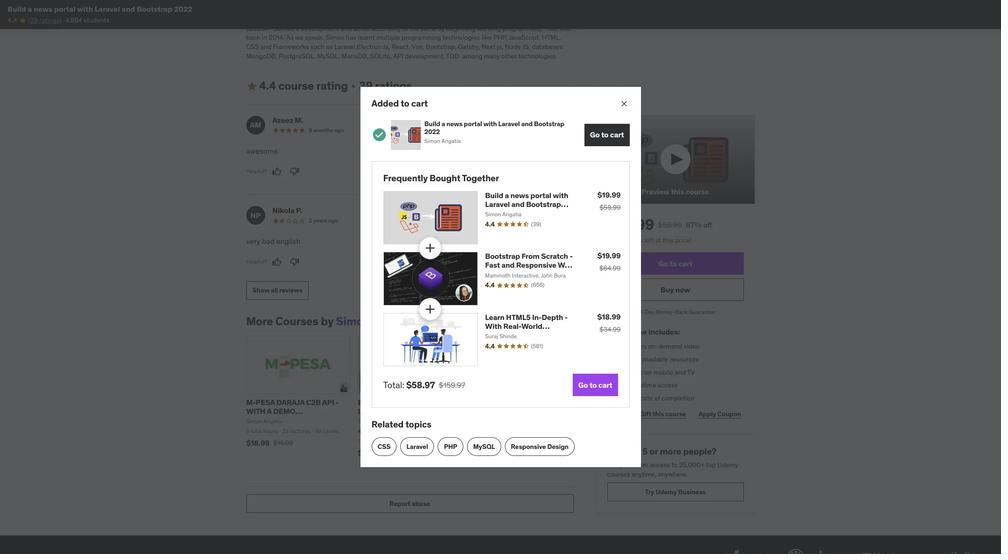 Task type: vqa. For each thing, say whether or not it's contained in the screenshot.


Task type: locate. For each thing, give the bounding box(es) containing it.
udemy right 'top'
[[718, 461, 738, 470]]

- right c2b on the left bottom
[[336, 398, 339, 407]]

$59.99 up 10
[[600, 203, 621, 212]]

1 horizontal spatial levels
[[437, 438, 453, 445]]

added to cart dialog
[[360, 87, 641, 468]]

1 vertical spatial the
[[409, 24, 419, 33]]

4.4 course rating
[[259, 79, 348, 93]]

xsmall image left 'lifetime'
[[607, 381, 615, 390]]

all levels for 23 lectures
[[315, 428, 339, 435]]

lectures down 4 reviews element
[[404, 438, 424, 445]]

0 vertical spatial xsmall image
[[607, 381, 615, 390]]

4.4 for bootstrap
[[485, 281, 495, 290]]

total right the 12
[[364, 438, 376, 445]]

2 horizontal spatial api
[[469, 416, 481, 425]]

1 vertical spatial udemy
[[655, 488, 677, 497]]

hours right 18
[[630, 342, 647, 351]]

4.4 down mammoth
[[485, 281, 495, 290]]

programming
[[475, 0, 514, 5], [446, 6, 485, 14], [402, 33, 441, 42]]

laravel left &
[[502, 407, 527, 416]]

1 vertical spatial of
[[654, 394, 660, 402]]

total for 12
[[364, 438, 376, 445]]

of up the acted
[[351, 15, 357, 23]]

cart down close modal "image"
[[610, 130, 624, 139]]

at
[[504, 6, 509, 14], [656, 236, 661, 244]]

$18.99 down mysql
[[469, 456, 493, 465]]

full inside simon is  both a college trained and self-taught full stack software developer, programming tutor and mentor. he has more than 4 years experience in programming, having began programming while at the university. he went to university to study bachelor of commerce and its when he was still in campus that he learn't about his passion- software development and acted according to the same by beginning learning programming. that was back in 2014. as we speak, simon has learnt multiple programming technologies like php, javascript, html, css and frameworks such as laravel,electron js, react, vue, bootstrap, gatsby, next js, node js, databases: mongodb, postgresql, mysql, mariadb, sqlite, api development, tdd  among many other technologies
[[386, 0, 396, 5]]

1 vertical spatial api
[[322, 398, 334, 407]]

0 vertical spatial portal
[[54, 4, 76, 14]]

that
[[545, 24, 558, 33]]

all levels down 'topics'
[[429, 438, 453, 445]]

or
[[650, 446, 658, 457]]

xsmall image
[[350, 83, 357, 90], [607, 368, 615, 377]]

4 reviews element
[[404, 428, 410, 436]]

cart left 'lifetime'
[[598, 380, 612, 390]]

awesome up "mark review by azeez m. as helpful" icon
[[246, 146, 278, 156]]

api inside build a hotspot management app with laravel & router os api
[[469, 416, 481, 425]]

news inside the build a news portal with laravel and bootstrap 2022 simon angatia
[[446, 120, 463, 128]]

this left 'price!'
[[663, 236, 674, 244]]

access down mobile on the bottom right of the page
[[658, 381, 678, 390]]

0 vertical spatial programming
[[475, 0, 514, 5]]

39 reviews element
[[531, 221, 541, 228]]

mongodb,
[[246, 52, 277, 60]]

0 horizontal spatial news
[[34, 4, 52, 14]]

am
[[250, 120, 261, 130]]

0 vertical spatial $59.99
[[600, 203, 621, 212]]

self-
[[352, 0, 365, 5]]

awesome for awesome course.... i loved it...
[[417, 146, 449, 156]]

1 vertical spatial technologies
[[518, 52, 556, 60]]

$19.99 $59.99 67% off
[[607, 215, 712, 234]]

2 horizontal spatial go
[[658, 259, 668, 268]]

0 horizontal spatial udemy
[[655, 488, 677, 497]]

full up programming,
[[386, 0, 396, 5]]

total
[[251, 428, 262, 435], [364, 438, 376, 445], [478, 438, 490, 445]]

all levels right 23 lectures
[[315, 428, 339, 435]]

total for 5
[[251, 428, 262, 435]]

$18.99 inside added to cart dialog
[[597, 312, 621, 322]]

1 vertical spatial programming
[[446, 6, 485, 14]]

1 horizontal spatial all levels
[[429, 438, 453, 445]]

0 horizontal spatial simon angatia
[[246, 418, 283, 425]]

learn html5 in-depth - with real-world examples link
[[485, 313, 568, 340]]

programming up "vue,"
[[402, 33, 441, 42]]

helpful? for awesome course.... i loved it...
[[417, 168, 438, 175]]

api up 4.5
[[469, 416, 481, 425]]

$59.99 up 'price!'
[[658, 220, 682, 229]]

2 vertical spatial $59.99
[[385, 449, 406, 457]]

- inside bootstrap from scratch - fast and responsive web development
[[570, 252, 573, 261]]

2 horizontal spatial -
[[570, 252, 573, 261]]

years for nikola p.
[[313, 217, 327, 224]]

portal inside the build a news portal with laravel and bootstrap 2022 simon angatia
[[464, 120, 482, 128]]

certificate
[[622, 394, 653, 402]]

course down 'completion'
[[666, 410, 686, 418]]

apply
[[699, 410, 716, 418]]

5
[[246, 428, 249, 435], [643, 446, 648, 457]]

5 down 'with'
[[246, 428, 249, 435]]

1 horizontal spatial full
[[622, 381, 633, 390]]

this right preview
[[671, 187, 684, 196]]

0 horizontal spatial full
[[386, 0, 396, 5]]

0 horizontal spatial build a news portal with laravel and bootstrap 2022
[[7, 4, 192, 14]]

- inside m-pesa daraja  c2b api - with a demo project(laravel)
[[336, 398, 339, 407]]

30-
[[636, 309, 645, 316]]

lectures right 23
[[290, 428, 310, 435]]

4.4 for learn
[[485, 342, 495, 351]]

lectures for 62 lectures
[[404, 438, 424, 445]]

9 left months at the top of the page
[[309, 127, 312, 134]]

2 xsmall image from the top
[[607, 394, 615, 403]]

1 vertical spatial portal
[[464, 120, 482, 128]]

more right or
[[660, 446, 681, 457]]

ago for nikola p.
[[328, 217, 338, 224]]

helpful? left mark review by nikola p. as helpful image
[[246, 258, 267, 265]]

$34.99
[[600, 325, 621, 334]]

2 horizontal spatial portal
[[530, 191, 551, 200]]

$59.99 inside '$19.99 $59.99'
[[600, 203, 621, 212]]

try udemy business link
[[607, 483, 744, 502]]

this inside button
[[671, 187, 684, 196]]

$19.99 for $19.99 $59.99
[[597, 190, 621, 199]]

he
[[430, 15, 437, 23], [508, 15, 515, 23]]

0 vertical spatial 5
[[246, 428, 249, 435]]

yong
[[458, 206, 476, 215]]

simon angatia for more courses by
[[246, 418, 283, 425]]

1 vertical spatial more
[[660, 446, 681, 457]]

a inside the build a news portal with laravel and bootstrap 2022 simon angatia
[[442, 120, 445, 128]]

he up went
[[246, 6, 255, 14]]

1 horizontal spatial all
[[429, 438, 435, 445]]

databases:
[[532, 43, 564, 51]]

css left 62 at the left of the page
[[378, 443, 391, 451]]

1 horizontal spatial the
[[511, 6, 521, 14]]

$59.99 inside the $18.99 $59.99
[[385, 449, 406, 457]]

xsmall image
[[607, 381, 615, 390], [607, 394, 615, 403]]

and inside build  developer's blog with laravel 9 and bootstrap 2022 simon angatia
[[390, 407, 403, 416]]

1 horizontal spatial at
[[656, 236, 661, 244]]

cart up ma
[[411, 98, 428, 109]]

0 horizontal spatial more
[[268, 6, 283, 14]]

1 horizontal spatial xsmall image
[[607, 368, 615, 377]]

build inside build a hotspot management app with laravel & router os api
[[469, 398, 488, 407]]

0 vertical spatial all
[[315, 428, 322, 435]]

more inside "training 5 or more people? get your team access to 25,000+ top udemy courses anytime, anywhere."
[[660, 446, 681, 457]]

money-
[[656, 309, 675, 316]]

buy now button
[[607, 279, 744, 301]]

years for kee yong w.
[[484, 217, 498, 224]]

2 years ago
[[480, 127, 509, 134], [309, 217, 338, 224], [480, 217, 509, 224]]

4.4 down w.
[[485, 220, 495, 229]]

2 horizontal spatial in
[[463, 15, 468, 23]]

udemy right try
[[655, 488, 677, 497]]

0 horizontal spatial levels
[[323, 428, 339, 435]]

levels for 23 lectures
[[323, 428, 339, 435]]

laravel inside the build a news portal with laravel and bootstrap 2022 simon angatia
[[498, 120, 520, 128]]

shinde
[[499, 333, 517, 340]]

this
[[671, 187, 684, 196], [663, 236, 674, 244], [653, 410, 664, 418]]

0 horizontal spatial of
[[351, 15, 357, 23]]

hours up the intermediate
[[491, 438, 505, 445]]

by inside simon is  both a college trained and self-taught full stack software developer, programming tutor and mentor. he has more than 4 years experience in programming, having began programming while at the university. he went to university to study bachelor of commerce and its when he was still in campus that he learn't about his passion- software development and acted according to the same by beginning learning programming. that was back in 2014. as we speak, simon has learnt multiple programming technologies like php, javascript, html, css and frameworks such as laravel,electron js, react, vue, bootstrap, gatsby, next js, node js, databases: mongodb, postgresql, mysql, mariadb, sqlite, api development, tdd  among many other technologies
[[438, 24, 445, 33]]

$159.97
[[439, 381, 465, 390]]

simon angatia inside added to cart dialog
[[485, 211, 522, 218]]

xsmall image left access
[[607, 368, 615, 377]]

laravel up it...
[[498, 120, 520, 128]]

1 horizontal spatial he
[[553, 6, 562, 14]]

0 vertical spatial 4
[[299, 6, 303, 14]]

1 vertical spatial was
[[559, 24, 571, 33]]

4.4 for build
[[485, 220, 495, 229]]

programming down developer,
[[446, 6, 485, 14]]

4.5
[[469, 438, 477, 445]]

to inside "training 5 or more people? get your team access to 25,000+ top udemy courses anytime, anywhere."
[[672, 461, 678, 470]]

ratings)
[[39, 16, 61, 24]]

9 inside build  developer's blog with laravel 9 and bootstrap 2022 simon angatia
[[384, 407, 389, 416]]

$18.99 up $34.99
[[597, 312, 621, 322]]

mark review by nikola p. as helpful image
[[272, 258, 282, 267]]

1 he from the left
[[430, 15, 437, 23]]

39 ratings
[[359, 79, 412, 93]]

1 horizontal spatial portal
[[464, 120, 482, 128]]

hours for 36 lectures
[[491, 438, 505, 445]]

1 horizontal spatial 9
[[384, 407, 389, 416]]

0 vertical spatial -
[[570, 252, 573, 261]]

1 vertical spatial xsmall image
[[607, 394, 615, 403]]

report abuse button
[[246, 495, 573, 514]]

and inside the build a news portal with laravel and bootstrap 2022 simon angatia
[[521, 120, 533, 128]]

at up that
[[504, 6, 509, 14]]

all left php
[[429, 438, 435, 445]]

2 vertical spatial go to cart
[[578, 380, 612, 390]]

- inside learn html5 in-depth - with real-world examples
[[565, 313, 568, 322]]

0 horizontal spatial -
[[336, 398, 339, 407]]

off
[[703, 220, 712, 229]]

lectures right 36
[[518, 438, 538, 445]]

0 vertical spatial of
[[351, 15, 357, 23]]

began
[[426, 6, 444, 14]]

awesome for awesome
[[246, 146, 278, 156]]

xsmall image for full
[[607, 381, 615, 390]]

this for preview
[[671, 187, 684, 196]]

$19.99 for $19.99 $64.99
[[597, 251, 621, 261]]

i
[[482, 146, 484, 156]]

helpful? left mark review by muazam a. as helpful icon
[[417, 168, 438, 175]]

0 horizontal spatial xsmall image
[[350, 83, 357, 90]]

many
[[484, 52, 500, 60]]

api right c2b on the left bottom
[[322, 398, 334, 407]]

0 vertical spatial all levels
[[315, 428, 339, 435]]

2 awesome from the left
[[417, 146, 449, 156]]

mobile
[[653, 368, 673, 377]]

levels left 4.3
[[323, 428, 339, 435]]

api down react,
[[393, 52, 403, 60]]

go to cart button left access
[[573, 374, 618, 397]]

css link
[[371, 438, 397, 456]]

0 horizontal spatial awesome
[[246, 146, 278, 156]]

2 vertical spatial this
[[653, 410, 664, 418]]

total up the intermediate
[[478, 438, 490, 445]]

simon angatia up 5 total hours
[[246, 418, 283, 425]]

0 horizontal spatial $59.99
[[385, 449, 406, 457]]

with
[[246, 407, 265, 416]]

left
[[644, 236, 654, 244]]

$18.99 down 12 total hours
[[358, 448, 381, 458]]

taught
[[365, 0, 384, 5]]

top
[[706, 461, 716, 470]]

react,
[[392, 43, 410, 51]]

62 lectures
[[396, 438, 424, 445]]

the down when
[[409, 24, 419, 33]]

4.4 right the medium icon
[[259, 79, 276, 93]]

0 horizontal spatial 5
[[246, 428, 249, 435]]

helpful? left "mark review by azeez m. as helpful" icon
[[246, 168, 267, 175]]

training 5 or more people? get your team access to 25,000+ top udemy courses anytime, anywhere.
[[607, 446, 738, 479]]

0 vertical spatial in
[[356, 6, 361, 14]]

2 vertical spatial -
[[336, 398, 339, 407]]

1 vertical spatial -
[[565, 313, 568, 322]]

0 vertical spatial udemy
[[718, 461, 738, 470]]

0 horizontal spatial lectures
[[290, 428, 310, 435]]

1 awesome from the left
[[246, 146, 278, 156]]

more down both
[[268, 6, 283, 14]]

1 vertical spatial this
[[663, 236, 674, 244]]

2014.
[[269, 33, 285, 42]]

$59.99 inside $19.99 $59.99 67% off
[[658, 220, 682, 229]]

$19.99 up $64.99
[[597, 251, 621, 261]]

awesome up mark review by muazam a. as helpful icon
[[417, 146, 449, 156]]

simon inside build  developer's blog with laravel 9 and bootstrap 2022 simon angatia
[[358, 418, 374, 425]]

$18.99 for $18.99 $19.99
[[246, 438, 270, 448]]

1 horizontal spatial build a news portal with laravel and bootstrap 2022
[[485, 191, 568, 218]]

this inside 'link'
[[653, 410, 664, 418]]

at right left
[[656, 236, 661, 244]]

ago
[[334, 127, 344, 134], [499, 127, 509, 134], [328, 217, 338, 224], [499, 217, 509, 224]]

2 vertical spatial programming
[[402, 33, 441, 42]]

in
[[356, 6, 361, 14], [463, 15, 468, 23], [262, 33, 267, 42]]

- right scratch on the right of page
[[570, 252, 573, 261]]

1 vertical spatial has
[[346, 33, 356, 42]]

full down access
[[622, 381, 633, 390]]

was down his
[[559, 24, 571, 33]]

4 down college
[[299, 6, 303, 14]]

to
[[262, 15, 268, 23], [299, 15, 305, 23], [402, 24, 408, 33], [401, 98, 409, 109], [601, 130, 609, 139], [670, 259, 677, 268], [590, 380, 597, 390], [672, 461, 678, 470]]

helpful? left mark review by kee yong w. as helpful image
[[417, 258, 438, 265]]

demand
[[658, 342, 682, 351]]

css down back
[[246, 43, 259, 51]]

0 vertical spatial simon angatia
[[485, 211, 522, 218]]

responsive left design
[[511, 443, 546, 451]]

1 horizontal spatial total
[[364, 438, 376, 445]]

build
[[7, 4, 26, 14], [424, 120, 440, 128], [485, 191, 503, 200], [358, 398, 376, 407], [469, 398, 488, 407]]

js,
[[497, 43, 503, 51]]

mark review by kee yong w. as helpful image
[[443, 258, 453, 267]]

by right courses
[[321, 314, 334, 329]]

when
[[412, 15, 428, 23]]

has up went
[[256, 6, 266, 14]]

0 vertical spatial api
[[393, 52, 403, 60]]

this right gift
[[653, 410, 664, 418]]

portal up (39)
[[530, 191, 551, 200]]

buy
[[661, 285, 674, 294]]

4 down 18
[[622, 355, 626, 364]]

0 vertical spatial more
[[268, 6, 283, 14]]

mark review by azeez m. as helpful image
[[272, 167, 282, 176]]

we
[[295, 33, 303, 42]]

build a news portal with laravel and bootstrap 2022 up students
[[7, 4, 192, 14]]

portal up 4,984
[[54, 4, 76, 14]]

more
[[268, 6, 283, 14], [660, 446, 681, 457]]

1 xsmall image from the top
[[607, 381, 615, 390]]

build a hotspot management app with laravel & router os api link
[[469, 398, 573, 425]]

(656)
[[531, 282, 544, 289]]

full lifetime access
[[622, 381, 678, 390]]

php,
[[494, 33, 508, 42]]

was left still
[[438, 15, 450, 23]]

in right still
[[463, 15, 468, 23]]

kee yong w.
[[444, 206, 486, 215]]

1 vertical spatial simon angatia
[[246, 418, 283, 425]]

course up the 67%
[[686, 187, 709, 196]]

2 for nikola p.
[[309, 217, 312, 224]]

awesome
[[246, 146, 278, 156], [417, 146, 449, 156]]

all levels for 62 lectures
[[429, 438, 453, 445]]

1 vertical spatial access
[[650, 461, 670, 470]]

business
[[678, 488, 706, 497]]

portal up awesome course.... i loved it...
[[464, 120, 482, 128]]

node
[[505, 43, 521, 51]]

in down self-
[[356, 6, 361, 14]]

of down "full lifetime access"
[[654, 394, 660, 402]]

0 vertical spatial at
[[504, 6, 509, 14]]

2 horizontal spatial total
[[478, 438, 490, 445]]

4 inside simon is  both a college trained and self-taught full stack software developer, programming tutor and mentor. he has more than 4 years experience in programming, having began programming while at the university. he went to university to study bachelor of commerce and its when he was still in campus that he learn't about his passion- software development and acted according to the same by beginning learning programming. that was back in 2014. as we speak, simon has learnt multiple programming technologies like php, javascript, html, css and frameworks such as laravel,electron js, react, vue, bootstrap, gatsby, next js, node js, databases: mongodb, postgresql, mysql, mariadb, sqlite, api development, tdd  among many other technologies
[[299, 6, 303, 14]]

same
[[420, 24, 436, 33]]

1 horizontal spatial 4
[[622, 355, 626, 364]]

cart
[[411, 98, 428, 109], [610, 130, 624, 139], [679, 259, 692, 268], [598, 380, 612, 390]]

the down tutor
[[511, 6, 521, 14]]

hours
[[625, 236, 643, 244], [630, 342, 647, 351], [263, 428, 278, 435], [377, 438, 391, 445], [491, 438, 505, 445]]

$59.99 for $18.99 $59.99
[[385, 449, 406, 457]]

go to cart button down close modal "image"
[[584, 124, 630, 146]]

0 horizontal spatial he
[[430, 15, 437, 23]]

as
[[286, 33, 294, 42]]

nasdaq image
[[721, 548, 774, 555]]

0 horizontal spatial all
[[315, 428, 322, 435]]

2 vertical spatial news
[[511, 191, 529, 200]]

$19.99 left preview
[[597, 190, 621, 199]]

multiple
[[376, 33, 400, 42]]

hours up '$18.99 $19.99'
[[263, 428, 278, 435]]

1 vertical spatial full
[[622, 381, 633, 390]]

and inside bootstrap from scratch - fast and responsive web development
[[501, 261, 515, 270]]

has up laravel,electron
[[346, 33, 356, 42]]

1 horizontal spatial 5
[[643, 446, 648, 457]]

$19.99 up 10
[[607, 215, 654, 234]]

demo
[[273, 407, 295, 416]]

sqlite,
[[370, 52, 392, 60]]

simon angatia
[[485, 211, 522, 218], [246, 418, 283, 425]]

simon angatia right yong
[[485, 211, 522, 218]]

656 reviews element
[[531, 282, 544, 289]]

1 vertical spatial by
[[321, 314, 334, 329]]

$58.97
[[406, 380, 435, 391]]

anywhere.
[[658, 470, 688, 479]]

hours right 10
[[625, 236, 643, 244]]

design
[[547, 443, 569, 451]]

css inside simon is  both a college trained and self-taught full stack software developer, programming tutor and mentor. he has more than 4 years experience in programming, having began programming while at the university. he went to university to study bachelor of commerce and its when he was still in campus that he learn't about his passion- software development and acted according to the same by beginning learning programming. that was back in 2014. as we speak, simon has learnt multiple programming technologies like php, javascript, html, css and frameworks such as laravel,electron js, react, vue, bootstrap, gatsby, next js, node js, databases: mongodb, postgresql, mysql, mariadb, sqlite, api development, tdd  among many other technologies
[[246, 43, 259, 51]]

on
[[645, 368, 652, 377]]

1 vertical spatial go to cart
[[658, 259, 692, 268]]

very
[[246, 237, 260, 246]]

muazam a.
[[444, 115, 481, 125]]

$18.99 for $18.99
[[469, 456, 493, 465]]

laravel up 4.3
[[358, 407, 383, 416]]

0 horizontal spatial by
[[321, 314, 334, 329]]

it...
[[506, 146, 516, 156]]

he down mentor.
[[553, 6, 562, 14]]

$18.99 down 5 total hours
[[246, 438, 270, 448]]

0 horizontal spatial api
[[322, 398, 334, 407]]

0 vertical spatial the
[[511, 6, 521, 14]]

all right 23 lectures
[[315, 428, 322, 435]]

1 horizontal spatial go
[[590, 130, 600, 139]]

total up '$18.99 $19.99'
[[251, 428, 262, 435]]

$19.99 down 23
[[273, 439, 293, 447]]

full
[[386, 0, 396, 5], [622, 381, 633, 390]]

build a news portal with laravel and bootstrap 2022 up (39)
[[485, 191, 568, 218]]

go to cart button
[[584, 124, 630, 146], [607, 253, 744, 275], [573, 374, 618, 397]]

technologies down databases:
[[518, 52, 556, 60]]

azeez m.
[[272, 115, 303, 125]]

2 vertical spatial api
[[469, 416, 481, 425]]

2 horizontal spatial $59.99
[[658, 220, 682, 229]]

0 vertical spatial responsive
[[516, 261, 556, 270]]

(39)
[[531, 221, 541, 228]]

course inside button
[[686, 187, 709, 196]]

management
[[525, 398, 571, 407]]

4,984 students
[[65, 16, 109, 24]]

0 horizontal spatial in
[[262, 33, 267, 42]]

go to cart button down 'price!'
[[607, 253, 744, 275]]

2 for muazam a.
[[480, 127, 483, 134]]

1 horizontal spatial udemy
[[718, 461, 738, 470]]

0 vertical spatial xsmall image
[[350, 83, 357, 90]]

1 horizontal spatial api
[[393, 52, 403, 60]]

lectures inside the 36 lectures intermediate
[[518, 438, 538, 445]]



Task type: describe. For each thing, give the bounding box(es) containing it.
angatia inside build  developer's blog with laravel 9 and bootstrap 2022 simon angatia
[[375, 418, 394, 425]]

months
[[313, 127, 333, 134]]

2 years ago for muazam a.
[[480, 127, 509, 134]]

4 inside 18 hours on-demand video 4 downloadable resources
[[622, 355, 626, 364]]

laravel down 4 reviews element
[[406, 443, 428, 451]]

javascript,
[[509, 33, 540, 42]]

laravel inside build a hotspot management app with laravel & router os api
[[502, 407, 527, 416]]

eventbrite image
[[925, 548, 979, 555]]

np
[[250, 211, 261, 220]]

go to cart for the middle go to cart button
[[658, 259, 692, 268]]

12
[[358, 438, 363, 445]]

1 horizontal spatial was
[[559, 24, 571, 33]]

muazam
[[444, 115, 473, 125]]

back
[[675, 309, 688, 316]]

mark review by muazam a. as unhelpful image
[[461, 167, 470, 176]]

25,000+
[[679, 461, 705, 470]]

0 horizontal spatial go
[[578, 380, 588, 390]]

$19.99 $59.99
[[597, 190, 621, 212]]

netapp image
[[860, 548, 914, 555]]

2 years ago for kee yong w.
[[480, 217, 509, 224]]

4,984
[[65, 16, 82, 24]]

course down postgresql,
[[278, 79, 314, 93]]

bootstrap inside bootstrap from scratch - fast and responsive web development
[[485, 252, 520, 261]]

23 lectures
[[282, 428, 310, 435]]

abuse
[[412, 500, 430, 508]]

this for gift
[[653, 410, 664, 418]]

report
[[390, 500, 410, 508]]

62
[[396, 438, 403, 445]]

bought
[[430, 172, 460, 184]]

simon angatia link
[[336, 314, 413, 329]]

2022 inside build  developer's blog with laravel 9 and bootstrap 2022 simon angatia
[[441, 407, 459, 416]]

among
[[462, 52, 482, 60]]

36
[[510, 438, 517, 445]]

2022 inside the build a news portal with laravel and bootstrap 2022 simon angatia
[[424, 127, 440, 136]]

box image
[[817, 548, 849, 555]]

total:
[[383, 380, 404, 391]]

apply coupon button
[[696, 405, 744, 424]]

with inside build a hotspot management app with laravel & router os api
[[485, 407, 501, 416]]

1 vertical spatial go to cart button
[[607, 253, 744, 275]]

according
[[371, 24, 400, 33]]

with inside the build a news portal with laravel and bootstrap 2022 simon angatia
[[483, 120, 497, 128]]

5 inside "training 5 or more people? get your team access to 25,000+ top udemy courses anytime, anywhere."
[[643, 446, 648, 457]]

2 for kee yong w.
[[480, 217, 483, 224]]

xsmall image for certificate
[[607, 394, 615, 403]]

0 vertical spatial news
[[34, 4, 52, 14]]

1 vertical spatial responsive
[[511, 443, 546, 451]]

1 vertical spatial go
[[658, 259, 668, 268]]

ago for muazam a.
[[499, 127, 509, 134]]

1 vertical spatial at
[[656, 236, 661, 244]]

web
[[558, 261, 574, 270]]

of inside simon is  both a college trained and self-taught full stack software developer, programming tutor and mentor. he has more than 4 years experience in programming, having began programming while at the university. he went to university to study bachelor of commerce and its when he was still in campus that he learn't about his passion- software development and acted according to the same by beginning learning programming. that was back in 2014. as we speak, simon has learnt multiple programming technologies like php, javascript, html, css and frameworks such as laravel,electron js, react, vue, bootstrap, gatsby, next js, node js, databases: mongodb, postgresql, mysql, mariadb, sqlite, api development, tdd  among many other technologies
[[351, 15, 357, 23]]

all
[[271, 286, 278, 295]]

coupon
[[717, 410, 741, 418]]

course up 18
[[623, 327, 647, 337]]

downloadable
[[628, 355, 668, 364]]

2 vertical spatial in
[[262, 33, 267, 42]]

css inside added to cart dialog
[[378, 443, 391, 451]]

try
[[645, 488, 654, 497]]

mark review by kee yong w. as unhelpful image
[[461, 258, 470, 267]]

added to cart
[[371, 98, 428, 109]]

more inside simon is  both a college trained and self-taught full stack software developer, programming tutor and mentor. he has more than 4 years experience in programming, having began programming while at the university. he went to university to study bachelor of commerce and its when he was still in campus that he learn't about his passion- software development and acted according to the same by beginning learning programming. that was back in 2014. as we speak, simon has learnt multiple programming technologies like php, javascript, html, css and frameworks such as laravel,electron js, react, vue, bootstrap, gatsby, next js, node js, databases: mongodb, postgresql, mysql, mariadb, sqlite, api development, tdd  among many other technologies
[[268, 6, 283, 14]]

intermediate
[[474, 445, 506, 452]]

all for 23 lectures
[[315, 428, 322, 435]]

a inside build a hotspot management app with laravel & router os api
[[489, 398, 493, 407]]

p.
[[296, 206, 302, 215]]

laravel up students
[[95, 4, 120, 14]]

(4)
[[404, 428, 410, 435]]

mark review by nikola p. as unhelpful image
[[290, 258, 299, 267]]

laravel down together
[[485, 200, 510, 209]]

$19.99 inside '$18.99 $19.99'
[[273, 439, 293, 447]]

0 vertical spatial was
[[438, 15, 450, 23]]

hours for 62 lectures
[[377, 438, 391, 445]]

about
[[537, 15, 553, 23]]

suraj shinde
[[485, 333, 517, 340]]

try udemy business
[[645, 488, 706, 497]]

medium image
[[246, 81, 257, 92]]

build inside the build a news portal with laravel and bootstrap 2022 simon angatia
[[424, 120, 440, 128]]

0 horizontal spatial the
[[409, 24, 419, 33]]

show all reviews button
[[246, 281, 309, 300]]

next
[[482, 43, 495, 51]]

simon angatia for frequently bought together
[[485, 211, 522, 218]]

gatsby,
[[458, 43, 480, 51]]

$18.99 $19.99
[[246, 438, 293, 448]]

that
[[494, 15, 506, 23]]

close modal image
[[619, 99, 629, 109]]

simon inside the build a news portal with laravel and bootstrap 2022 simon angatia
[[424, 138, 440, 145]]

2 horizontal spatial news
[[511, 191, 529, 200]]

1 vertical spatial in
[[463, 15, 468, 23]]

guarantee
[[689, 309, 715, 316]]

your
[[619, 461, 632, 470]]

helpful? for very bad english
[[246, 258, 267, 265]]

levels for 62 lectures
[[437, 438, 453, 445]]

go to cart for the bottommost go to cart button
[[578, 380, 612, 390]]

hours for 23 lectures
[[263, 428, 278, 435]]

$18.99 for $18.99 $34.99
[[597, 312, 621, 322]]

mysql link
[[467, 438, 501, 456]]

m.
[[295, 115, 303, 125]]

total: $58.97 $159.97
[[383, 380, 465, 391]]

ago for kee yong w.
[[499, 217, 509, 224]]

lifetime
[[634, 381, 656, 390]]

access on mobile and tv
[[622, 368, 695, 377]]

0 vertical spatial build a news portal with laravel and bootstrap 2022
[[7, 4, 192, 14]]

responsive inside bootstrap from scratch - fast and responsive web development
[[516, 261, 556, 270]]

course....
[[451, 146, 481, 156]]

speak,
[[305, 33, 324, 42]]

4.3
[[358, 427, 367, 436]]

responsive design link
[[505, 438, 575, 456]]

2 years ago for nikola p.
[[309, 217, 338, 224]]

lectures for 36 lectures intermediate
[[518, 438, 538, 445]]

0 vertical spatial go to cart button
[[584, 124, 630, 146]]

a inside simon is  both a college trained and self-taught full stack software developer, programming tutor and mentor. he has more than 4 years experience in programming, having began programming while at the university. he went to university to study bachelor of commerce and its when he was still in campus that he learn't about his passion- software development and acted according to the same by beginning learning programming. that was back in 2014. as we speak, simon has learnt multiple programming technologies like php, javascript, html, css and frameworks such as laravel,electron js, react, vue, bootstrap, gatsby, next js, node js, databases: mongodb, postgresql, mysql, mariadb, sqlite, api development, tdd  among many other technologies
[[289, 0, 293, 5]]

$19.99 $64.99
[[597, 251, 621, 273]]

team
[[633, 461, 648, 470]]

with inside build  developer's blog with laravel 9 and bootstrap 2022 simon angatia
[[437, 398, 453, 407]]

developer,
[[443, 0, 473, 5]]

build a news portal with laravel and bootstrap 2022 inside added to cart dialog
[[485, 191, 568, 218]]

access inside "training 5 or more people? get your team access to 25,000+ top udemy courses anytime, anywhere."
[[650, 461, 670, 470]]

ago for azeez m.
[[334, 127, 344, 134]]

software
[[416, 0, 441, 5]]

api inside m-pesa daraja  c2b api - with a demo project(laravel)
[[322, 398, 334, 407]]

(39
[[28, 16, 38, 24]]

build inside build  developer's blog with laravel 9 and bootstrap 2022 simon angatia
[[358, 398, 376, 407]]

back
[[246, 33, 260, 42]]

30-day money-back guarantee
[[636, 309, 715, 316]]

app
[[469, 407, 484, 416]]

build a news portal with laravel and bootstrap 2022 image
[[391, 120, 421, 150]]

related topics
[[371, 419, 431, 430]]

from
[[522, 252, 539, 261]]

suraj
[[485, 333, 498, 340]]

total for 4.5
[[478, 438, 490, 445]]

more courses by simon angatia
[[246, 314, 413, 329]]

$59.99 for $19.99 $59.99
[[600, 203, 621, 212]]

0 vertical spatial go to cart
[[590, 130, 624, 139]]

on-
[[648, 342, 658, 351]]

0 vertical spatial technologies
[[442, 33, 480, 42]]

mark review by muazam a. as helpful image
[[443, 167, 453, 176]]

english
[[276, 237, 300, 246]]

bootstrap,
[[426, 43, 457, 51]]

anytime,
[[632, 470, 657, 479]]

learn
[[485, 313, 505, 322]]

cart down 'price!'
[[679, 259, 692, 268]]

bura
[[554, 272, 566, 279]]

10
[[617, 236, 624, 244]]

build a news portal with laravel and bootstrap 2022 simon angatia
[[424, 120, 564, 145]]

$64.99
[[599, 264, 621, 273]]

0 vertical spatial access
[[658, 381, 678, 390]]

gift this course link
[[637, 405, 689, 424]]

years for muazam a.
[[484, 127, 498, 134]]

volkswagen image
[[786, 548, 806, 555]]

blog
[[420, 398, 436, 407]]

trained
[[317, 0, 338, 5]]

all for 62 lectures
[[429, 438, 435, 445]]

0 vertical spatial has
[[256, 6, 266, 14]]

2 vertical spatial portal
[[530, 191, 551, 200]]

2 he from the left
[[508, 15, 515, 23]]

1 vertical spatial xsmall image
[[607, 368, 615, 377]]

fast
[[485, 261, 500, 270]]

hours inside 18 hours on-demand video 4 downloadable resources
[[630, 342, 647, 351]]

helpful? for good!
[[417, 258, 438, 265]]

2 he from the left
[[553, 6, 562, 14]]

1 he from the left
[[246, 6, 255, 14]]

581 reviews element
[[531, 343, 543, 351]]

lectures for 23 lectures
[[290, 428, 310, 435]]

2 vertical spatial go to cart button
[[573, 374, 618, 397]]

1 horizontal spatial has
[[346, 33, 356, 42]]

0 horizontal spatial portal
[[54, 4, 76, 14]]

years inside simon is  both a college trained and self-taught full stack software developer, programming tutor and mentor. he has more than 4 years experience in programming, having began programming while at the university. he went to university to study bachelor of commerce and its when he was still in campus that he learn't about his passion- software development and acted according to the same by beginning learning programming. that was back in 2014. as we speak, simon has learnt multiple programming technologies like php, javascript, html, css and frameworks such as laravel,electron js, react, vue, bootstrap, gatsby, next js, node js, databases: mongodb, postgresql, mysql, mariadb, sqlite, api development, tdd  among many other technologies
[[305, 6, 320, 14]]

4.4 left (39
[[7, 16, 17, 24]]

(39 ratings)
[[28, 16, 61, 24]]

$18.99 for $18.99 $59.99
[[358, 448, 381, 458]]

laravel inside build  developer's blog with laravel 9 and bootstrap 2022 simon angatia
[[358, 407, 383, 416]]

development
[[485, 270, 532, 279]]

price!
[[675, 236, 692, 244]]

acted
[[353, 24, 370, 33]]

udemy inside "training 5 or more people? get your team access to 25,000+ top udemy courses anytime, anywhere."
[[718, 461, 738, 470]]

vue,
[[412, 43, 424, 51]]

course inside 'link'
[[666, 410, 686, 418]]

bootstrap inside build  developer's blog with laravel 9 and bootstrap 2022 simon angatia
[[405, 407, 440, 416]]

study
[[307, 15, 323, 23]]

tv
[[687, 368, 695, 377]]

show
[[252, 286, 269, 295]]

$19.99 for $19.99 $59.99 67% off
[[607, 215, 654, 234]]

0 horizontal spatial 9
[[309, 127, 312, 134]]

build a hotspot management app with laravel & router os api
[[469, 398, 571, 425]]

$59.99 for $19.99 $59.99 67% off
[[658, 220, 682, 229]]

html,
[[542, 33, 561, 42]]

mark review by azeez m. as unhelpful image
[[290, 167, 299, 176]]

1 horizontal spatial technologies
[[518, 52, 556, 60]]

world
[[521, 322, 542, 331]]

angatia inside the build a news portal with laravel and bootstrap 2022 simon angatia
[[441, 138, 461, 145]]

students
[[84, 16, 109, 24]]

bootstrap inside the build a news portal with laravel and bootstrap 2022 simon angatia
[[534, 120, 564, 128]]

nikola
[[272, 206, 294, 215]]

helpful? for awesome
[[246, 168, 267, 175]]

at inside simon is  both a college trained and self-taught full stack software developer, programming tutor and mentor. he has more than 4 years experience in programming, having began programming while at the university. he went to university to study bachelor of commerce and its when he was still in campus that he learn't about his passion- software development and acted according to the same by beginning learning programming. that was back in 2014. as we speak, simon has learnt multiple programming technologies like php, javascript, html, css and frameworks such as laravel,electron js, react, vue, bootstrap, gatsby, next js, node js, databases: mongodb, postgresql, mysql, mariadb, sqlite, api development, tdd  among many other technologies
[[504, 6, 509, 14]]

api inside simon is  both a college trained and self-taught full stack software developer, programming tutor and mentor. he has more than 4 years experience in programming, having began programming while at the university. he went to university to study bachelor of commerce and its when he was still in campus that he learn't about his passion- software development and acted according to the same by beginning learning programming. that was back in 2014. as we speak, simon has learnt multiple programming technologies like php, javascript, html, css and frameworks such as laravel,electron js, react, vue, bootstrap, gatsby, next js, node js, databases: mongodb, postgresql, mysql, mariadb, sqlite, api development, tdd  among many other technologies
[[393, 52, 403, 60]]



